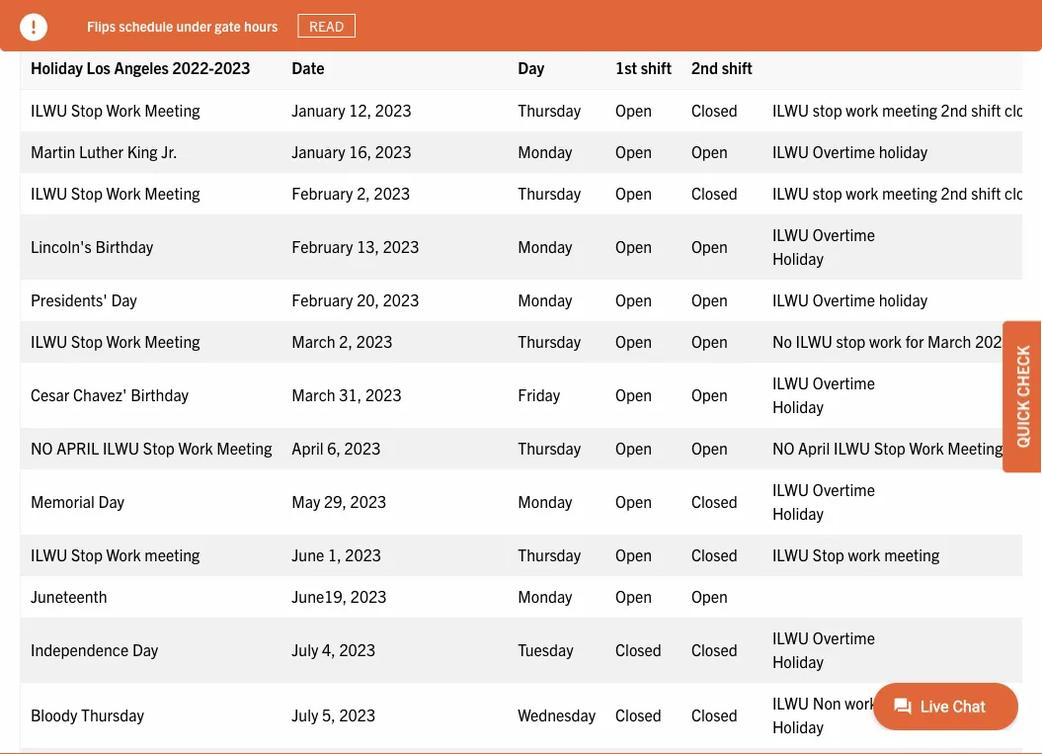 Task type: describe. For each thing, give the bounding box(es) containing it.
check
[[1013, 346, 1033, 397]]

july 4, 2023
[[292, 639, 376, 659]]

holiday for march 31, 2023
[[773, 396, 824, 416]]

3 chassis from the left
[[620, 8, 665, 26]]

holiday for february 13, 2023
[[773, 248, 824, 267]]

presidents'
[[31, 289, 107, 309]]

2 april from the left
[[799, 437, 831, 457]]

king
[[127, 141, 158, 161]]

bloody
[[31, 704, 77, 724]]

1 chassis from the left
[[116, 8, 161, 26]]

no april  ilwu stop work meeting
[[773, 437, 1004, 457]]

hours
[[244, 16, 278, 34]]

1 overtime from the top
[[813, 141, 876, 161]]

meeting for february
[[145, 182, 200, 202]]

5,
[[322, 704, 336, 724]]

single
[[203, 8, 238, 26]]

thursday for march 2, 2023
[[518, 331, 581, 350]]

work for february 2, 2023
[[846, 182, 879, 202]]

release
[[754, 8, 797, 26]]

0 horizontal spatial under
[[176, 16, 212, 34]]

2, for february
[[357, 182, 371, 202]]

lincoln's
[[31, 236, 92, 256]]

cesar chavez' birthday
[[31, 384, 189, 404]]

march 2, 2023
[[292, 331, 393, 350]]

pop20
[[861, 8, 904, 26]]

1 pool from the left
[[87, 8, 113, 26]]

closed for may 29, 2023
[[692, 491, 738, 511]]

monday for february 20, 2023
[[518, 289, 573, 309]]

ilwu stop work meeting
[[31, 544, 200, 564]]

friday
[[518, 384, 561, 404]]

holiday inside "ilwu non working holiday"
[[773, 716, 824, 736]]

no april ilwu stop work meeting
[[31, 437, 272, 457]]

monday for may 29, 2023
[[518, 491, 573, 511]]

ilwu stop work meeting for january 12, 2023
[[31, 99, 200, 119]]

closed for february 2, 2023
[[1005, 182, 1043, 202]]

quick
[[1013, 401, 1033, 448]]

2023 for march 2, 2023
[[357, 331, 393, 350]]

ilwu overtime holiday for may 29, 2023
[[773, 479, 876, 522]]

no for no april ilwu stop work meeting
[[31, 437, 53, 457]]

1st shift
[[616, 57, 672, 77]]

march 31, 2023
[[292, 384, 402, 404]]

1 - from the left
[[506, 8, 511, 26]]

work for january 12, 2023
[[106, 99, 141, 119]]

thursday for april 6, 2023
[[518, 437, 581, 457]]

no ilwu stop work for march 2023
[[773, 331, 1012, 350]]

april
[[56, 437, 99, 457]]

holiday for july 4, 2023
[[773, 651, 824, 671]]

the
[[568, 8, 588, 26]]

meeting for june 1, 2023
[[885, 544, 940, 564]]

6,
[[327, 437, 341, 457]]

20,
[[357, 289, 380, 309]]

ilwu non working holiday
[[773, 692, 899, 736]]

holiday los angeles 2022-2023
[[31, 57, 251, 77]]

2023 right june19, on the left of the page
[[351, 586, 387, 605]]

july for july 5, 2023
[[292, 704, 319, 724]]

presidents' day
[[31, 289, 137, 309]]

february 13, 2023
[[292, 236, 420, 256]]

31,
[[339, 384, 362, 404]]

cesar
[[31, 384, 70, 404]]

2022-
[[173, 57, 214, 77]]

thursday for june 1, 2023
[[518, 544, 581, 564]]

12,
[[349, 99, 372, 119]]

0 vertical spatial birthday
[[95, 236, 153, 256]]

overtime for february 13, 2023
[[813, 224, 876, 244]]

2023 for april 6, 2023
[[345, 437, 381, 457]]

day down exit at top
[[518, 57, 545, 77]]

work for january 12, 2023
[[846, 99, 879, 119]]

pool
[[385, 8, 412, 26]]

thursday for january 12, 2023
[[518, 99, 581, 119]]

bloody thursday
[[31, 704, 144, 724]]

jr.
[[161, 141, 178, 161]]

13,
[[357, 236, 380, 256]]

may
[[292, 491, 321, 511]]

1,
[[328, 544, 342, 564]]

january for january 12, 2023
[[292, 99, 346, 119]]

ilwu inside "ilwu non working holiday"
[[773, 692, 810, 712]]

independence
[[31, 639, 129, 659]]

chavez'
[[73, 384, 127, 404]]

read
[[309, 17, 344, 35]]

stop for february 2, 2023
[[813, 182, 843, 202]]

exit
[[514, 8, 536, 26]]

0 vertical spatial 2nd
[[692, 57, 719, 77]]

july for july 4, 2023
[[292, 639, 319, 659]]

meeting for january 12, 2023
[[883, 99, 938, 119]]

solid image
[[20, 13, 47, 41]]

non
[[813, 692, 842, 712]]

relative
[[706, 8, 751, 26]]

2023 for july 5, 2023
[[339, 704, 376, 724]]

february for february 13, 2023
[[292, 236, 353, 256]]

closed for july 5, 2023
[[692, 704, 738, 724]]

luther
[[79, 141, 124, 161]]

martin
[[31, 141, 75, 161]]

monday for january 16, 2023
[[518, 141, 573, 161]]

pop45
[[140, 25, 183, 43]]

not
[[331, 8, 351, 26]]

1 with from the left
[[164, 8, 189, 26]]

work for june 1, 2023
[[106, 544, 141, 564]]

monday for february 13, 2023
[[518, 236, 573, 256]]

february 2, 2023
[[292, 182, 410, 202]]

2nd shift
[[692, 57, 753, 77]]

february 20, 2023
[[292, 289, 420, 309]]

2 vertical spatial stop
[[837, 331, 866, 350]]

ilwu stop work meeting 2nd shift closed for february 2, 2023
[[773, 182, 1043, 202]]

july 5, 2023
[[292, 704, 376, 724]]

16,
[[349, 141, 372, 161]]

wednesday
[[518, 704, 596, 724]]

2 chassis from the left
[[415, 8, 459, 26]]

closed for july 4, 2023
[[692, 639, 738, 659]]

quick check
[[1013, 346, 1033, 448]]

day for february 20, 2023
[[111, 289, 137, 309]]

meeting for february 2, 2023
[[883, 182, 938, 202]]

ilwu overtime holiday for january 16, 2023
[[773, 141, 928, 161]]

meeting for march
[[145, 331, 200, 350]]

for
[[906, 331, 925, 350]]

closed for june 1, 2023
[[692, 544, 738, 564]]

los
[[87, 57, 111, 77]]

under inside pool chassis with a single transaction  do not drop pool chassis in yard -  exit with the pool chassis under relative release number -  pop20 / pop40 / pop45
[[668, 8, 703, 26]]

2023 for february 2, 2023
[[374, 182, 410, 202]]

no
[[773, 331, 793, 350]]

memorial day
[[31, 491, 125, 511]]

independence day
[[31, 639, 158, 659]]

2023 for june 1, 2023
[[345, 544, 382, 564]]

pool chassis with a single transaction  do not drop pool chassis in yard -  exit with the pool chassis under relative release number -  pop20 / pop40 / pop45
[[87, 8, 912, 43]]

angeles
[[114, 57, 169, 77]]

2023 for may 29, 2023
[[350, 491, 387, 511]]

2023 down "gate" on the top left of page
[[214, 57, 251, 77]]



Task type: vqa. For each thing, say whether or not it's contained in the screenshot.


Task type: locate. For each thing, give the bounding box(es) containing it.
1st
[[616, 57, 638, 77]]

holiday for may 29, 2023
[[773, 503, 824, 522]]

1 horizontal spatial under
[[668, 8, 703, 26]]

june 1, 2023
[[292, 544, 382, 564]]

2023 right 6,
[[345, 437, 381, 457]]

day for july 4, 2023
[[132, 639, 158, 659]]

2 vertical spatial february
[[292, 289, 353, 309]]

closed for january 12, 2023
[[1005, 99, 1043, 119]]

5 monday from the top
[[518, 586, 573, 605]]

flips schedule under gate hours
[[87, 16, 278, 34]]

1 horizontal spatial chassis
[[415, 8, 459, 26]]

under left relative
[[668, 8, 703, 26]]

1 ilwu overtime holiday from the top
[[773, 141, 928, 161]]

1 vertical spatial holiday
[[879, 289, 928, 309]]

0 vertical spatial ilwu overtime holiday
[[773, 141, 928, 161]]

work
[[106, 99, 141, 119], [106, 182, 141, 202], [106, 331, 141, 350], [178, 437, 213, 457], [910, 437, 945, 457], [106, 544, 141, 564]]

ilwu
[[31, 99, 68, 119], [773, 99, 810, 119], [773, 141, 810, 161], [31, 182, 68, 202], [773, 182, 810, 202], [773, 224, 810, 244], [773, 289, 810, 309], [31, 331, 68, 350], [796, 331, 833, 350], [773, 372, 810, 392], [103, 437, 140, 457], [834, 437, 871, 457], [773, 479, 810, 499], [31, 544, 68, 564], [773, 544, 810, 564], [773, 627, 810, 647], [773, 692, 810, 712]]

ilwu overtime holiday
[[773, 224, 876, 267], [773, 372, 876, 416], [773, 479, 876, 522], [773, 627, 876, 671]]

3 february from the top
[[292, 289, 353, 309]]

1 monday from the top
[[518, 141, 573, 161]]

transaction
[[241, 8, 309, 26]]

march for friday
[[292, 384, 336, 404]]

2023 right 20, at the top of page
[[383, 289, 420, 309]]

tuesday
[[518, 639, 574, 659]]

meeting up jr.
[[145, 99, 200, 119]]

june19, 2023
[[292, 586, 387, 605]]

1 ilwu overtime holiday from the top
[[773, 224, 876, 267]]

ilwu overtime holiday for july 4, 2023
[[773, 627, 876, 671]]

in
[[462, 8, 474, 26]]

4 ilwu overtime holiday from the top
[[773, 627, 876, 671]]

- left exit at top
[[506, 8, 511, 26]]

2023 right 1,
[[345, 544, 382, 564]]

overtime for may 29, 2023
[[813, 479, 876, 499]]

0 vertical spatial ilwu stop work meeting
[[31, 99, 200, 119]]

2023 for january 12, 2023
[[375, 99, 412, 119]]

4 monday from the top
[[518, 491, 573, 511]]

0 vertical spatial july
[[292, 639, 319, 659]]

ilwu stop work meeting 2nd shift closed for january 12, 2023
[[773, 99, 1043, 119]]

under
[[668, 8, 703, 26], [176, 16, 212, 34]]

february left 20, at the top of page
[[292, 289, 353, 309]]

day right memorial
[[98, 491, 125, 511]]

ilwu stop work meeting 2nd shift closed
[[773, 99, 1043, 119], [773, 182, 1043, 202]]

0 vertical spatial february
[[292, 182, 353, 202]]

with
[[164, 8, 189, 26], [539, 8, 565, 26]]

work for march 2, 2023
[[106, 331, 141, 350]]

holiday for february 20, 2023
[[879, 289, 928, 309]]

martin luther king jr.
[[31, 141, 178, 161]]

1 vertical spatial february
[[292, 236, 353, 256]]

yard
[[477, 8, 503, 26]]

0 vertical spatial holiday
[[879, 141, 928, 161]]

4,
[[322, 639, 336, 659]]

0 horizontal spatial chassis
[[116, 8, 161, 26]]

overtime for july 4, 2023
[[813, 627, 876, 647]]

work for february 2, 2023
[[106, 182, 141, 202]]

1 no from the left
[[31, 437, 53, 457]]

2, for march
[[339, 331, 353, 350]]

2023 down 20, at the top of page
[[357, 331, 393, 350]]

read link
[[298, 14, 356, 38]]

february for february 20, 2023
[[292, 289, 353, 309]]

2023 right 29,
[[350, 491, 387, 511]]

juneteenth
[[31, 586, 107, 605]]

chassis right flips
[[116, 8, 161, 26]]

number
[[801, 8, 847, 26]]

1 vertical spatial stop
[[813, 182, 843, 202]]

meeting down jr.
[[145, 182, 200, 202]]

1 horizontal spatial april
[[799, 437, 831, 457]]

1 vertical spatial ilwu stop work meeting
[[31, 182, 200, 202]]

1 closed from the top
[[1005, 99, 1043, 119]]

ilwu stop work meeting down presidents' day at left
[[31, 331, 200, 350]]

meeting left quick
[[948, 437, 1004, 457]]

2023 for january 16, 2023
[[375, 141, 412, 161]]

pool right "the"
[[591, 8, 617, 26]]

0 horizontal spatial /
[[133, 25, 137, 43]]

ilwu stop work meeting for february 2, 2023
[[31, 182, 200, 202]]

2023 for february 20, 2023
[[383, 289, 420, 309]]

5 overtime from the top
[[813, 479, 876, 499]]

2nd for february 2, 2023
[[942, 182, 968, 202]]

2023 right 5,
[[339, 704, 376, 724]]

1 vertical spatial july
[[292, 704, 319, 724]]

1 horizontal spatial 2,
[[357, 182, 371, 202]]

29,
[[324, 491, 347, 511]]

quick check link
[[1003, 321, 1043, 473]]

overtime
[[813, 141, 876, 161], [813, 224, 876, 244], [813, 289, 876, 309], [813, 372, 876, 392], [813, 479, 876, 499], [813, 627, 876, 647]]

2nd for january 12, 2023
[[942, 99, 968, 119]]

with left a
[[164, 8, 189, 26]]

1 january from the top
[[292, 99, 346, 119]]

date
[[292, 57, 328, 77]]

holiday left los
[[31, 57, 83, 77]]

1 vertical spatial ilwu overtime holiday
[[773, 289, 928, 309]]

january
[[292, 99, 346, 119], [292, 141, 346, 161]]

holiday for january 16, 2023
[[879, 141, 928, 161]]

holiday up ilwu stop work meeting
[[773, 503, 824, 522]]

1 july from the top
[[292, 639, 319, 659]]

day
[[518, 57, 545, 77], [111, 289, 137, 309], [98, 491, 125, 511], [132, 639, 158, 659]]

1 vertical spatial 2nd
[[942, 99, 968, 119]]

march
[[292, 331, 336, 350], [928, 331, 972, 350], [292, 384, 336, 404]]

1 horizontal spatial -
[[850, 8, 855, 26]]

0 horizontal spatial with
[[164, 8, 189, 26]]

2 closed from the top
[[1005, 182, 1043, 202]]

2023 down january 16, 2023
[[374, 182, 410, 202]]

chassis up the 1st shift
[[620, 8, 665, 26]]

drop
[[354, 8, 382, 26]]

1 holiday from the top
[[879, 141, 928, 161]]

pool left schedule
[[87, 8, 113, 26]]

2 ilwu overtime holiday from the top
[[773, 289, 928, 309]]

2023 for february 13, 2023
[[383, 236, 420, 256]]

february left 13,
[[292, 236, 353, 256]]

day right presidents' at left
[[111, 289, 137, 309]]

/ left pop45
[[133, 25, 137, 43]]

no for no april  ilwu stop work meeting
[[773, 437, 795, 457]]

ilwu stop work meeting down the martin luther king jr.
[[31, 182, 200, 202]]

holiday down no
[[773, 396, 824, 416]]

0 vertical spatial 2,
[[357, 182, 371, 202]]

0 vertical spatial ilwu stop work meeting 2nd shift closed
[[773, 99, 1043, 119]]

4 overtime from the top
[[813, 372, 876, 392]]

2023 right 13,
[[383, 236, 420, 256]]

do
[[313, 8, 328, 26]]

july left 5,
[[292, 704, 319, 724]]

2023 left check
[[976, 331, 1012, 350]]

lincoln's birthday
[[31, 236, 153, 256]]

closed for january 12, 2023
[[692, 99, 738, 119]]

0 horizontal spatial no
[[31, 437, 53, 457]]

a
[[192, 8, 200, 26]]

stop
[[813, 99, 843, 119], [813, 182, 843, 202], [837, 331, 866, 350]]

ilwu stop work meeting
[[773, 544, 940, 564]]

birthday right lincoln's
[[95, 236, 153, 256]]

2 - from the left
[[850, 8, 855, 26]]

2 ilwu stop work meeting from the top
[[31, 182, 200, 202]]

2023 right 16,
[[375, 141, 412, 161]]

6 overtime from the top
[[813, 627, 876, 647]]

2023 right 31,
[[366, 384, 402, 404]]

march right for
[[928, 331, 972, 350]]

2 horizontal spatial chassis
[[620, 8, 665, 26]]

2 ilwu stop work meeting 2nd shift closed from the top
[[773, 182, 1043, 202]]

2 vertical spatial 2nd
[[942, 182, 968, 202]]

june19,
[[292, 586, 347, 605]]

/ right pop20
[[908, 8, 912, 26]]

day right the 'independence'
[[132, 639, 158, 659]]

0 vertical spatial stop
[[813, 99, 843, 119]]

ilwu stop work meeting for march 2, 2023
[[31, 331, 200, 350]]

2023 right 12, at the top left
[[375, 99, 412, 119]]

2 february from the top
[[292, 236, 353, 256]]

2nd
[[692, 57, 719, 77], [942, 99, 968, 119], [942, 182, 968, 202]]

pop40
[[87, 25, 130, 43]]

2 holiday from the top
[[879, 289, 928, 309]]

2023 for july 4, 2023
[[339, 639, 376, 659]]

0 horizontal spatial -
[[506, 8, 511, 26]]

1 vertical spatial january
[[292, 141, 346, 161]]

april
[[292, 437, 324, 457], [799, 437, 831, 457]]

closed
[[1005, 99, 1043, 119], [1005, 182, 1043, 202]]

june
[[292, 544, 324, 564]]

february
[[292, 182, 353, 202], [292, 236, 353, 256], [292, 289, 353, 309]]

-
[[506, 8, 511, 26], [850, 8, 855, 26]]

1 ilwu stop work meeting 2nd shift closed from the top
[[773, 99, 1043, 119]]

0 horizontal spatial 2,
[[339, 331, 353, 350]]

thursday
[[518, 99, 581, 119], [518, 182, 581, 202], [518, 331, 581, 350], [518, 437, 581, 457], [518, 544, 581, 564], [81, 704, 144, 724]]

january 12, 2023
[[292, 99, 412, 119]]

3 ilwu stop work meeting from the top
[[31, 331, 200, 350]]

1 horizontal spatial with
[[539, 8, 565, 26]]

january left 16,
[[292, 141, 346, 161]]

ilwu overtime holiday for february 13, 2023
[[773, 224, 876, 267]]

1 vertical spatial birthday
[[131, 384, 189, 404]]

february down january 16, 2023
[[292, 182, 353, 202]]

schedule
[[119, 16, 173, 34]]

february for february 2, 2023
[[292, 182, 353, 202]]

1 vertical spatial ilwu stop work meeting 2nd shift closed
[[773, 182, 1043, 202]]

2 no from the left
[[773, 437, 795, 457]]

3 ilwu overtime holiday from the top
[[773, 479, 876, 522]]

2 with from the left
[[539, 8, 565, 26]]

1 horizontal spatial pool
[[591, 8, 617, 26]]

3 overtime from the top
[[813, 289, 876, 309]]

2023 right the 4,
[[339, 639, 376, 659]]

2 january from the top
[[292, 141, 346, 161]]

holiday
[[879, 141, 928, 161], [879, 289, 928, 309]]

2023 for march 31, 2023
[[366, 384, 402, 404]]

holiday down non
[[773, 716, 824, 736]]

january left 12, at the top left
[[292, 99, 346, 119]]

gate
[[215, 16, 241, 34]]

3 monday from the top
[[518, 289, 573, 309]]

january 16, 2023
[[292, 141, 412, 161]]

thursday for february 2, 2023
[[518, 182, 581, 202]]

0 horizontal spatial april
[[292, 437, 324, 457]]

work for june 1, 2023
[[849, 544, 881, 564]]

holiday up non
[[773, 651, 824, 671]]

2 ilwu overtime holiday from the top
[[773, 372, 876, 416]]

may 29, 2023
[[292, 491, 387, 511]]

closed
[[692, 99, 738, 119], [692, 182, 738, 202], [692, 491, 738, 511], [692, 544, 738, 564], [616, 639, 662, 659], [692, 639, 738, 659], [616, 704, 662, 724], [692, 704, 738, 724]]

march for thursday
[[292, 331, 336, 350]]

flips
[[87, 16, 116, 34]]

chassis
[[116, 8, 161, 26], [415, 8, 459, 26], [620, 8, 665, 26]]

birthday up no april ilwu stop work meeting
[[131, 384, 189, 404]]

working
[[845, 692, 899, 712]]

shift
[[641, 57, 672, 77], [722, 57, 753, 77], [972, 99, 1002, 119], [972, 182, 1002, 202]]

meeting left 6,
[[217, 437, 272, 457]]

2, down 16,
[[357, 182, 371, 202]]

day for may 29, 2023
[[98, 491, 125, 511]]

1 horizontal spatial no
[[773, 437, 795, 457]]

1 vertical spatial 2,
[[339, 331, 353, 350]]

monday for june19, 2023
[[518, 586, 573, 605]]

0 vertical spatial closed
[[1005, 99, 1043, 119]]

ilwu stop work meeting up the martin luther king jr.
[[31, 99, 200, 119]]

march down february 20, 2023
[[292, 331, 336, 350]]

chassis left in
[[415, 8, 459, 26]]

1 april from the left
[[292, 437, 324, 457]]

open
[[616, 99, 652, 119], [616, 141, 652, 161], [692, 141, 728, 161], [616, 182, 652, 202], [616, 236, 652, 256], [692, 236, 728, 256], [616, 289, 652, 309], [692, 289, 728, 309], [616, 331, 652, 350], [692, 331, 728, 350], [616, 384, 652, 404], [692, 384, 728, 404], [616, 437, 652, 457], [692, 437, 728, 457], [616, 491, 652, 511], [616, 544, 652, 564], [616, 586, 652, 605], [692, 586, 728, 605]]

overtime for march 31, 2023
[[813, 372, 876, 392]]

ilwu overtime holiday for march 31, 2023
[[773, 372, 876, 416]]

meeting for january
[[145, 99, 200, 119]]

2, down february 20, 2023
[[339, 331, 353, 350]]

2 overtime from the top
[[813, 224, 876, 244]]

ilwu overtime holiday for february 20, 2023
[[773, 289, 928, 309]]

closed for february 2, 2023
[[692, 182, 738, 202]]

2 vertical spatial ilwu stop work meeting
[[31, 331, 200, 350]]

meeting up cesar chavez' birthday
[[145, 331, 200, 350]]

0 horizontal spatial pool
[[87, 8, 113, 26]]

1 ilwu stop work meeting from the top
[[31, 99, 200, 119]]

memorial
[[31, 491, 95, 511]]

/
[[908, 8, 912, 26], [133, 25, 137, 43]]

with left "the"
[[539, 8, 565, 26]]

holiday
[[31, 57, 83, 77], [773, 248, 824, 267], [773, 396, 824, 416], [773, 503, 824, 522], [773, 651, 824, 671], [773, 716, 824, 736]]

1 horizontal spatial /
[[908, 8, 912, 26]]

1 february from the top
[[292, 182, 353, 202]]

0 vertical spatial january
[[292, 99, 346, 119]]

march left 31,
[[292, 384, 336, 404]]

holiday up no
[[773, 248, 824, 267]]

stop
[[71, 99, 103, 119], [71, 182, 103, 202], [71, 331, 103, 350], [143, 437, 175, 457], [875, 437, 906, 457], [71, 544, 103, 564], [813, 544, 845, 564]]

2 pool from the left
[[591, 8, 617, 26]]

under left "gate" on the top left of page
[[176, 16, 212, 34]]

april 6, 2023
[[292, 437, 381, 457]]

- right number on the right top of the page
[[850, 8, 855, 26]]

july left the 4,
[[292, 639, 319, 659]]

january for january 16, 2023
[[292, 141, 346, 161]]

2 july from the top
[[292, 704, 319, 724]]

1 vertical spatial closed
[[1005, 182, 1043, 202]]

stop for january 12, 2023
[[813, 99, 843, 119]]

2 monday from the top
[[518, 236, 573, 256]]

no
[[31, 437, 53, 457], [773, 437, 795, 457]]



